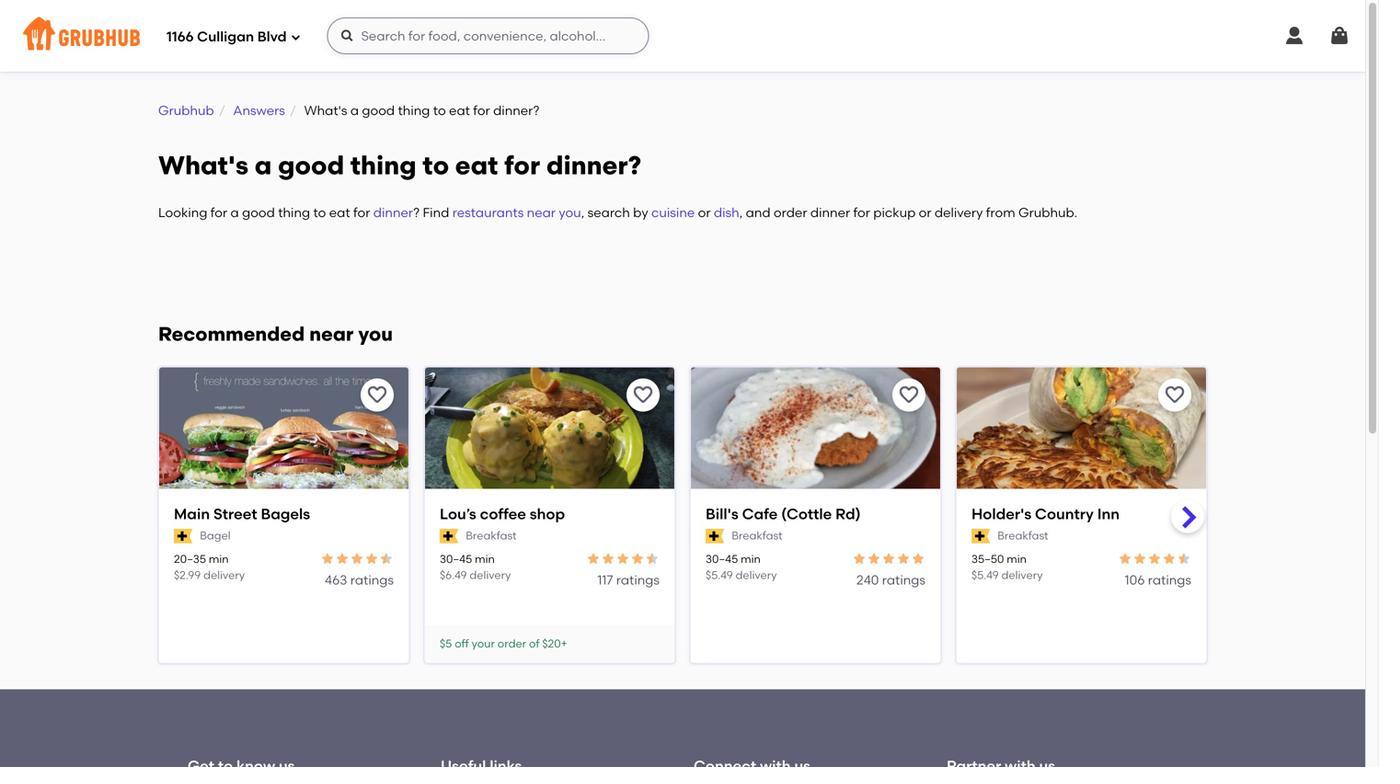 Task type: describe. For each thing, give the bounding box(es) containing it.
looking for a good thing to eat for dinner ? find restaurants near you , search by cuisine or dish , and order dinner for pickup or delivery from grubhub.
[[158, 205, 1078, 220]]

main
[[174, 505, 210, 523]]

lou's coffee shop logo image
[[425, 368, 675, 491]]

1 vertical spatial thing
[[351, 150, 417, 181]]

1 vertical spatial dinner?
[[547, 150, 642, 181]]

1166 culligan blvd
[[167, 29, 287, 45]]

0 horizontal spatial good
[[242, 205, 275, 220]]

0 vertical spatial good
[[362, 103, 395, 118]]

for left pickup
[[854, 205, 871, 220]]

save this restaurant image for shop
[[632, 384, 654, 406]]

delivery for bill's cafe (cottle rd)
[[736, 569, 777, 582]]

delivery for main street bagels
[[204, 569, 245, 582]]

min for street
[[209, 553, 229, 566]]

main street bagels link
[[174, 504, 394, 525]]

30–45 for lou's
[[440, 553, 472, 566]]

463
[[325, 572, 347, 588]]

1 vertical spatial to
[[423, 150, 449, 181]]

2 , from the left
[[740, 205, 743, 220]]

$20+
[[543, 637, 568, 651]]

recommended
[[158, 323, 305, 346]]

min for cafe
[[741, 553, 761, 566]]

shop
[[530, 505, 565, 523]]

lou's coffee shop link
[[440, 504, 660, 525]]

20–35 min $2.99 delivery
[[174, 553, 245, 582]]

0 horizontal spatial a
[[231, 205, 239, 220]]

restaurants near you link
[[453, 205, 581, 220]]

0 vertical spatial thing
[[398, 103, 430, 118]]

ratings for holder's country inn
[[1149, 572, 1192, 588]]

holder's
[[972, 505, 1032, 523]]

$5.49 for holder's country inn
[[972, 569, 999, 582]]

delivery left "from"
[[935, 205, 984, 220]]

1166
[[167, 29, 194, 45]]

grubhub
[[158, 103, 214, 118]]

0 vertical spatial a
[[351, 103, 359, 118]]

inn
[[1098, 505, 1120, 523]]

grubhub link
[[158, 103, 214, 118]]

1 vertical spatial you
[[358, 323, 393, 346]]

$2.99
[[174, 569, 201, 582]]

2 vertical spatial thing
[[278, 205, 310, 220]]

463 ratings
[[325, 572, 394, 588]]

answers link
[[233, 103, 285, 118]]

for up restaurants near you link
[[504, 150, 540, 181]]

breakfast for country
[[998, 529, 1049, 543]]

30–45 min $6.49 delivery
[[440, 553, 511, 582]]

subscription pass image for lou's
[[440, 529, 459, 544]]

0 vertical spatial to
[[433, 103, 446, 118]]

svg image
[[340, 29, 355, 43]]

1 horizontal spatial near
[[527, 205, 556, 220]]

dish
[[714, 205, 740, 220]]

Search for food, convenience, alcohol... search field
[[327, 17, 650, 54]]

117 ratings
[[598, 572, 660, 588]]

cafe
[[742, 505, 778, 523]]

240 ratings
[[857, 572, 926, 588]]

0 horizontal spatial svg image
[[291, 32, 302, 43]]

0 vertical spatial eat
[[449, 103, 470, 118]]

bagel
[[200, 529, 231, 543]]

save this restaurant image for main street bagels
[[366, 384, 388, 406]]

1 vertical spatial a
[[255, 150, 272, 181]]

cuisine link
[[652, 205, 695, 220]]

answers
[[233, 103, 285, 118]]

delivery for holder's country inn
[[1002, 569, 1043, 582]]

main navigation navigation
[[0, 0, 1366, 72]]

grubhub.
[[1019, 205, 1078, 220]]

rd)
[[836, 505, 861, 523]]

0 vertical spatial what's a good thing to eat for dinner?
[[304, 103, 540, 118]]

pickup
[[874, 205, 916, 220]]

subscription pass image for main
[[174, 529, 193, 544]]



Task type: locate. For each thing, give the bounding box(es) containing it.
1 horizontal spatial order
[[774, 205, 808, 220]]

30–45 inside the 30–45 min $5.49 delivery
[[706, 553, 738, 566]]

delivery inside 20–35 min $2.99 delivery
[[204, 569, 245, 582]]

1 $5.49 from the left
[[706, 569, 733, 582]]

106
[[1125, 572, 1145, 588]]

save this restaurant image for bill's cafe (cottle rd)
[[898, 384, 921, 406]]

bill's
[[706, 505, 739, 523]]

bill's cafe (cottle rd) logo image
[[691, 368, 941, 491]]

breakfast down holder's at the right bottom of page
[[998, 529, 1049, 543]]

to up find
[[423, 150, 449, 181]]

subscription pass image for bill's
[[706, 529, 725, 544]]

eat up restaurants
[[455, 150, 498, 181]]

2 subscription pass image from the left
[[972, 529, 991, 544]]

order
[[774, 205, 808, 220], [498, 637, 527, 651]]

by
[[633, 205, 649, 220]]

search
[[588, 205, 630, 220]]

min down lou's coffee shop
[[475, 553, 495, 566]]

ratings for lou's coffee shop
[[617, 572, 660, 588]]

2 min from the left
[[475, 553, 495, 566]]

lou's
[[440, 505, 477, 523]]

2 vertical spatial a
[[231, 205, 239, 220]]

breakfast for coffee
[[466, 529, 517, 543]]

subscription pass image down bill's
[[706, 529, 725, 544]]

0 vertical spatial what's
[[304, 103, 347, 118]]

order left the of at the bottom left
[[498, 637, 527, 651]]

main street bagels
[[174, 505, 310, 523]]

star icon image
[[320, 552, 335, 567], [335, 552, 350, 567], [350, 552, 365, 567], [365, 552, 379, 567], [379, 552, 394, 567], [379, 552, 394, 567], [586, 552, 601, 567], [601, 552, 616, 567], [616, 552, 631, 567], [631, 552, 645, 567], [645, 552, 660, 567], [645, 552, 660, 567], [852, 552, 867, 567], [867, 552, 882, 567], [882, 552, 897, 567], [897, 552, 911, 567], [911, 552, 926, 567], [1118, 552, 1133, 567], [1133, 552, 1148, 567], [1148, 552, 1163, 567], [1163, 552, 1177, 567], [1177, 552, 1192, 567], [1177, 552, 1192, 567]]

1 horizontal spatial what's
[[304, 103, 347, 118]]

1 horizontal spatial dinner?
[[547, 150, 642, 181]]

delivery inside the 30–45 min $6.49 delivery
[[470, 569, 511, 582]]

lou's coffee shop
[[440, 505, 565, 523]]

eat down the search for food, convenience, alcohol... search field
[[449, 103, 470, 118]]

save this restaurant button for lou's coffee shop
[[627, 379, 660, 412]]

2 breakfast from the left
[[732, 529, 783, 543]]

1 horizontal spatial 30–45
[[706, 553, 738, 566]]

ratings right 463
[[350, 572, 394, 588]]

30–45 down bill's
[[706, 553, 738, 566]]

for left the dinner link
[[353, 205, 370, 220]]

a down answers
[[255, 150, 272, 181]]

0 horizontal spatial subscription pass image
[[440, 529, 459, 544]]

a down svg icon
[[351, 103, 359, 118]]

2 save this restaurant button from the left
[[627, 379, 660, 412]]

(cottle
[[782, 505, 832, 523]]

to
[[433, 103, 446, 118], [423, 150, 449, 181], [313, 205, 326, 220]]

1 horizontal spatial svg image
[[1284, 25, 1306, 47]]

30–45
[[440, 553, 472, 566], [706, 553, 738, 566]]

dinner left pickup
[[811, 205, 851, 220]]

what's right answers
[[304, 103, 347, 118]]

delivery inside 35–50 min $5.49 delivery
[[1002, 569, 1043, 582]]

35–50
[[972, 553, 1005, 566]]

1 save this restaurant image from the left
[[632, 384, 654, 406]]

delivery
[[935, 205, 984, 220], [204, 569, 245, 582], [470, 569, 511, 582], [736, 569, 777, 582], [1002, 569, 1043, 582]]

4 save this restaurant button from the left
[[1159, 379, 1192, 412]]

ratings for main street bagels
[[350, 572, 394, 588]]

for down the search for food, convenience, alcohol... search field
[[473, 103, 490, 118]]

min inside the 30–45 min $5.49 delivery
[[741, 553, 761, 566]]

2 vertical spatial eat
[[329, 205, 350, 220]]

good
[[362, 103, 395, 118], [278, 150, 344, 181], [242, 205, 275, 220]]

delivery for lou's coffee shop
[[470, 569, 511, 582]]

$6.49
[[440, 569, 467, 582]]

0 vertical spatial order
[[774, 205, 808, 220]]

dinner? down the search for food, convenience, alcohol... search field
[[493, 103, 540, 118]]

$5
[[440, 637, 452, 651]]

30–45 up $6.49
[[440, 553, 472, 566]]

and
[[746, 205, 771, 220]]

0 horizontal spatial dinner?
[[493, 103, 540, 118]]

thing
[[398, 103, 430, 118], [351, 150, 417, 181], [278, 205, 310, 220]]

dinner left find
[[374, 205, 413, 220]]

to down the search for food, convenience, alcohol... search field
[[433, 103, 446, 118]]

save this restaurant button for bill's cafe (cottle rd)
[[893, 379, 926, 412]]

near
[[527, 205, 556, 220], [310, 323, 354, 346]]

what's a good thing to eat for dinner?
[[304, 103, 540, 118], [158, 150, 642, 181]]

0 horizontal spatial dinner
[[374, 205, 413, 220]]

2 horizontal spatial breakfast
[[998, 529, 1049, 543]]

1 vertical spatial order
[[498, 637, 527, 651]]

delivery right $6.49
[[470, 569, 511, 582]]

bill's cafe (cottle rd)
[[706, 505, 861, 523]]

1 vertical spatial what's
[[158, 150, 249, 181]]

1 30–45 from the left
[[440, 553, 472, 566]]

subscription pass image for holder's
[[972, 529, 991, 544]]

1 dinner from the left
[[374, 205, 413, 220]]

1 subscription pass image from the left
[[174, 529, 193, 544]]

2 save this restaurant image from the left
[[898, 384, 921, 406]]

country
[[1036, 505, 1094, 523]]

1 ratings from the left
[[350, 572, 394, 588]]

min right 35–50
[[1007, 553, 1027, 566]]

1 horizontal spatial dinner
[[811, 205, 851, 220]]

4 ratings from the left
[[1149, 572, 1192, 588]]

1 horizontal spatial subscription pass image
[[972, 529, 991, 544]]

1 or from the left
[[698, 205, 711, 220]]

what's up "looking"
[[158, 150, 249, 181]]

dinner?
[[493, 103, 540, 118], [547, 150, 642, 181]]

min down bagel
[[209, 553, 229, 566]]

2 dinner from the left
[[811, 205, 851, 220]]

coffee
[[480, 505, 526, 523]]

2 horizontal spatial svg image
[[1329, 25, 1351, 47]]

a
[[351, 103, 359, 118], [255, 150, 272, 181], [231, 205, 239, 220]]

for
[[473, 103, 490, 118], [504, 150, 540, 181], [211, 205, 228, 220], [353, 205, 370, 220], [854, 205, 871, 220]]

save this restaurant button
[[361, 379, 394, 412], [627, 379, 660, 412], [893, 379, 926, 412], [1159, 379, 1192, 412]]

save this restaurant button for main street bagels
[[361, 379, 394, 412]]

30–45 inside the 30–45 min $6.49 delivery
[[440, 553, 472, 566]]

$5.49 down 35–50
[[972, 569, 999, 582]]

30–45 min $5.49 delivery
[[706, 553, 777, 582]]

restaurants
[[453, 205, 524, 220]]

ratings for bill's cafe (cottle rd)
[[883, 572, 926, 588]]

1 subscription pass image from the left
[[440, 529, 459, 544]]

2 ratings from the left
[[617, 572, 660, 588]]

240
[[857, 572, 879, 588]]

1 horizontal spatial $5.49
[[972, 569, 999, 582]]

delivery inside the 30–45 min $5.49 delivery
[[736, 569, 777, 582]]

1 horizontal spatial save this restaurant image
[[1164, 384, 1187, 406]]

0 horizontal spatial $5.49
[[706, 569, 733, 582]]

min inside the 30–45 min $6.49 delivery
[[475, 553, 495, 566]]

0 horizontal spatial ,
[[581, 205, 585, 220]]

2 horizontal spatial a
[[351, 103, 359, 118]]

delivery down 35–50
[[1002, 569, 1043, 582]]

0 horizontal spatial order
[[498, 637, 527, 651]]

to left the dinner link
[[313, 205, 326, 220]]

0 vertical spatial near
[[527, 205, 556, 220]]

4 min from the left
[[1007, 553, 1027, 566]]

2 subscription pass image from the left
[[706, 529, 725, 544]]

delivery right $2.99
[[204, 569, 245, 582]]

0 horizontal spatial save this restaurant image
[[366, 384, 388, 406]]

breakfast for cafe
[[732, 529, 783, 543]]

$5.49 for bill's cafe (cottle rd)
[[706, 569, 733, 582]]

subscription pass image
[[174, 529, 193, 544], [972, 529, 991, 544]]

3 min from the left
[[741, 553, 761, 566]]

svg image
[[1284, 25, 1306, 47], [1329, 25, 1351, 47], [291, 32, 302, 43]]

subscription pass image up 35–50
[[972, 529, 991, 544]]

find
[[423, 205, 450, 220]]

30–45 for bill's
[[706, 553, 738, 566]]

1 breakfast from the left
[[466, 529, 517, 543]]

subscription pass image
[[440, 529, 459, 544], [706, 529, 725, 544]]

dish link
[[714, 205, 740, 220]]

cuisine
[[652, 205, 695, 220]]

0 horizontal spatial subscription pass image
[[174, 529, 193, 544]]

3 save this restaurant button from the left
[[893, 379, 926, 412]]

1 horizontal spatial subscription pass image
[[706, 529, 725, 544]]

0 horizontal spatial breakfast
[[466, 529, 517, 543]]

order right and
[[774, 205, 808, 220]]

$5.49 inside 35–50 min $5.49 delivery
[[972, 569, 999, 582]]

1 horizontal spatial breakfast
[[732, 529, 783, 543]]

dinner? up "search"
[[547, 150, 642, 181]]

ratings right 117
[[617, 572, 660, 588]]

save this restaurant button for holder's country inn
[[1159, 379, 1192, 412]]

1 , from the left
[[581, 205, 585, 220]]

0 horizontal spatial near
[[310, 323, 354, 346]]

dinner link
[[374, 205, 413, 220]]

0 horizontal spatial what's
[[158, 150, 249, 181]]

0 vertical spatial you
[[559, 205, 581, 220]]

holder's country inn link
[[972, 504, 1192, 525]]

0 horizontal spatial you
[[358, 323, 393, 346]]

106 ratings
[[1125, 572, 1192, 588]]

1 min from the left
[[209, 553, 229, 566]]

2 vertical spatial to
[[313, 205, 326, 220]]

1 vertical spatial near
[[310, 323, 354, 346]]

breakfast down cafe
[[732, 529, 783, 543]]

ratings right 240
[[883, 572, 926, 588]]

or left dish link
[[698, 205, 711, 220]]

2 horizontal spatial good
[[362, 103, 395, 118]]

min inside 20–35 min $2.99 delivery
[[209, 553, 229, 566]]

1 save this restaurant image from the left
[[366, 384, 388, 406]]

holder's country inn
[[972, 505, 1120, 523]]

or
[[698, 205, 711, 220], [919, 205, 932, 220]]

$5.49 inside the 30–45 min $5.49 delivery
[[706, 569, 733, 582]]

ratings right 106 on the bottom right of the page
[[1149, 572, 1192, 588]]

3 ratings from the left
[[883, 572, 926, 588]]

save this restaurant image for inn
[[1164, 384, 1187, 406]]

holder's country inn logo image
[[957, 368, 1207, 491]]

$5.49
[[706, 569, 733, 582], [972, 569, 999, 582]]

save this restaurant image
[[366, 384, 388, 406], [898, 384, 921, 406]]

?
[[413, 205, 420, 220]]

or right pickup
[[919, 205, 932, 220]]

street
[[214, 505, 257, 523]]

blvd
[[257, 29, 287, 45]]

min for coffee
[[475, 553, 495, 566]]

2 or from the left
[[919, 205, 932, 220]]

min inside 35–50 min $5.49 delivery
[[1007, 553, 1027, 566]]

1 horizontal spatial or
[[919, 205, 932, 220]]

subscription pass image down main
[[174, 529, 193, 544]]

of
[[529, 637, 540, 651]]

culligan
[[197, 29, 254, 45]]

off
[[455, 637, 469, 651]]

$5.49 down bill's
[[706, 569, 733, 582]]

breakfast down lou's coffee shop
[[466, 529, 517, 543]]

,
[[581, 205, 585, 220], [740, 205, 743, 220]]

1 save this restaurant button from the left
[[361, 379, 394, 412]]

eat left the dinner link
[[329, 205, 350, 220]]

min for country
[[1007, 553, 1027, 566]]

a right "looking"
[[231, 205, 239, 220]]

, left and
[[740, 205, 743, 220]]

what's
[[304, 103, 347, 118], [158, 150, 249, 181]]

1 horizontal spatial ,
[[740, 205, 743, 220]]

min
[[209, 553, 229, 566], [475, 553, 495, 566], [741, 553, 761, 566], [1007, 553, 1027, 566]]

bagels
[[261, 505, 310, 523]]

35–50 min $5.49 delivery
[[972, 553, 1043, 582]]

breakfast
[[466, 529, 517, 543], [732, 529, 783, 543], [998, 529, 1049, 543]]

1 vertical spatial what's a good thing to eat for dinner?
[[158, 150, 642, 181]]

your
[[472, 637, 495, 651]]

save this restaurant image
[[632, 384, 654, 406], [1164, 384, 1187, 406]]

looking
[[158, 205, 208, 220]]

1 horizontal spatial save this restaurant image
[[898, 384, 921, 406]]

1 vertical spatial eat
[[455, 150, 498, 181]]

, left "search"
[[581, 205, 585, 220]]

117
[[598, 572, 613, 588]]

0 horizontal spatial save this restaurant image
[[632, 384, 654, 406]]

0 vertical spatial dinner?
[[493, 103, 540, 118]]

1 vertical spatial good
[[278, 150, 344, 181]]

eat
[[449, 103, 470, 118], [455, 150, 498, 181], [329, 205, 350, 220]]

you
[[559, 205, 581, 220], [358, 323, 393, 346]]

for right "looking"
[[211, 205, 228, 220]]

recommended near you
[[158, 323, 393, 346]]

0 horizontal spatial or
[[698, 205, 711, 220]]

dinner
[[374, 205, 413, 220], [811, 205, 851, 220]]

bill's cafe (cottle rd) link
[[706, 504, 926, 525]]

20–35
[[174, 553, 206, 566]]

1 horizontal spatial good
[[278, 150, 344, 181]]

main street bagels logo image
[[159, 368, 409, 491]]

2 $5.49 from the left
[[972, 569, 999, 582]]

min down cafe
[[741, 553, 761, 566]]

$5 off your order of $20+
[[440, 637, 568, 651]]

1 horizontal spatial a
[[255, 150, 272, 181]]

1 horizontal spatial you
[[559, 205, 581, 220]]

from
[[987, 205, 1016, 220]]

ratings
[[350, 572, 394, 588], [617, 572, 660, 588], [883, 572, 926, 588], [1149, 572, 1192, 588]]

2 vertical spatial good
[[242, 205, 275, 220]]

2 30–45 from the left
[[706, 553, 738, 566]]

3 breakfast from the left
[[998, 529, 1049, 543]]

delivery down cafe
[[736, 569, 777, 582]]

0 horizontal spatial 30–45
[[440, 553, 472, 566]]

subscription pass image down lou's
[[440, 529, 459, 544]]

2 save this restaurant image from the left
[[1164, 384, 1187, 406]]



Task type: vqa. For each thing, say whether or not it's contained in the screenshot.
2nd '30–45'
yes



